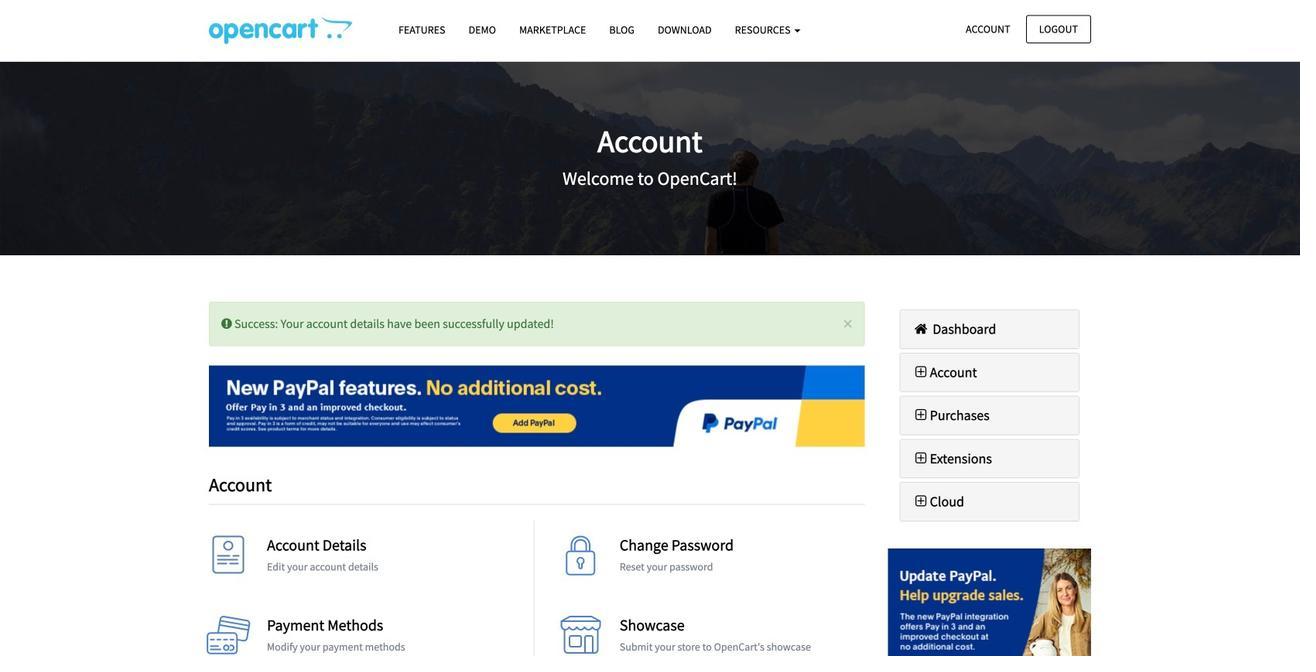 Task type: describe. For each thing, give the bounding box(es) containing it.
account image
[[205, 536, 252, 582]]

0 vertical spatial paypal image
[[209, 366, 865, 447]]

opencart - your account image
[[209, 16, 352, 44]]

1 plus square o image from the top
[[912, 365, 930, 379]]

change password image
[[558, 536, 604, 582]]



Task type: vqa. For each thing, say whether or not it's contained in the screenshot.
3rd plus square o image from the top
yes



Task type: locate. For each thing, give the bounding box(es) containing it.
exclamation circle image
[[221, 318, 232, 330]]

1 horizontal spatial paypal image
[[888, 549, 1092, 657]]

3 plus square o image from the top
[[912, 452, 930, 466]]

2 plus square o image from the top
[[912, 408, 930, 422]]

1 vertical spatial paypal image
[[888, 549, 1092, 657]]

paypal image
[[209, 366, 865, 447], [888, 549, 1092, 657]]

home image
[[912, 322, 930, 336]]

showcase image
[[558, 616, 604, 657]]

4 plus square o image from the top
[[912, 495, 930, 509]]

plus square o image
[[912, 365, 930, 379], [912, 408, 930, 422], [912, 452, 930, 466], [912, 495, 930, 509]]

payment methods image
[[205, 616, 252, 657]]

0 horizontal spatial paypal image
[[209, 366, 865, 447]]



